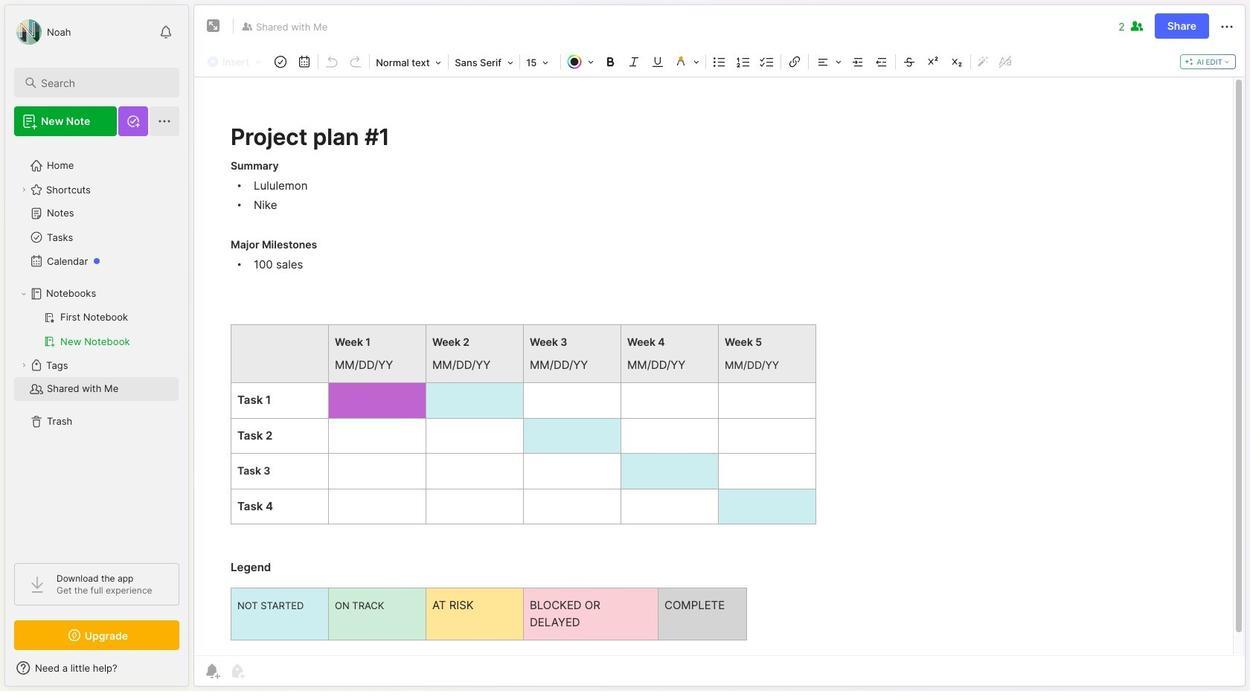 Task type: vqa. For each thing, say whether or not it's contained in the screenshot.
Heading level field
yes



Task type: describe. For each thing, give the bounding box(es) containing it.
note window element
[[194, 4, 1246, 691]]

expand note image
[[205, 17, 223, 35]]

Font family field
[[450, 52, 518, 73]]

more actions image
[[1218, 18, 1236, 36]]

Account field
[[14, 17, 71, 47]]

Insert field
[[203, 52, 269, 71]]

indent image
[[848, 51, 869, 72]]

strikethrough image
[[899, 51, 920, 72]]

expand tags image
[[19, 361, 28, 370]]

italic image
[[624, 51, 645, 72]]

Font color field
[[563, 51, 598, 72]]

task image
[[270, 51, 291, 72]]

outdent image
[[872, 51, 892, 72]]

Note Editor text field
[[194, 77, 1245, 656]]

calendar event image
[[294, 51, 315, 72]]

insert link image
[[785, 51, 805, 72]]

superscript image
[[923, 51, 944, 72]]

main element
[[0, 0, 194, 691]]

click to collapse image
[[188, 664, 199, 682]]

numbered list image
[[733, 51, 754, 72]]

tree inside main 'element'
[[5, 145, 188, 550]]

insert image
[[203, 52, 269, 71]]

Font size field
[[522, 52, 559, 73]]

group inside 'tree'
[[14, 306, 179, 354]]

Search text field
[[41, 76, 166, 90]]



Task type: locate. For each thing, give the bounding box(es) containing it.
underline image
[[648, 51, 668, 72]]

subscript image
[[947, 51, 968, 72]]

add tag image
[[228, 662, 246, 680]]

group
[[14, 306, 179, 354]]

bold image
[[600, 51, 621, 72]]

More actions field
[[1218, 17, 1236, 36]]

Heading level field
[[371, 52, 447, 73]]

None search field
[[41, 74, 166, 92]]

bulleted list image
[[709, 51, 730, 72]]

tree
[[5, 145, 188, 550]]

Alignment field
[[811, 51, 846, 72]]

add a reminder image
[[203, 662, 221, 680]]

expand notebooks image
[[19, 290, 28, 298]]

checklist image
[[757, 51, 778, 72]]

Highlight field
[[670, 51, 704, 72]]

none search field inside main 'element'
[[41, 74, 166, 92]]

WHAT'S NEW field
[[5, 656, 188, 680]]



